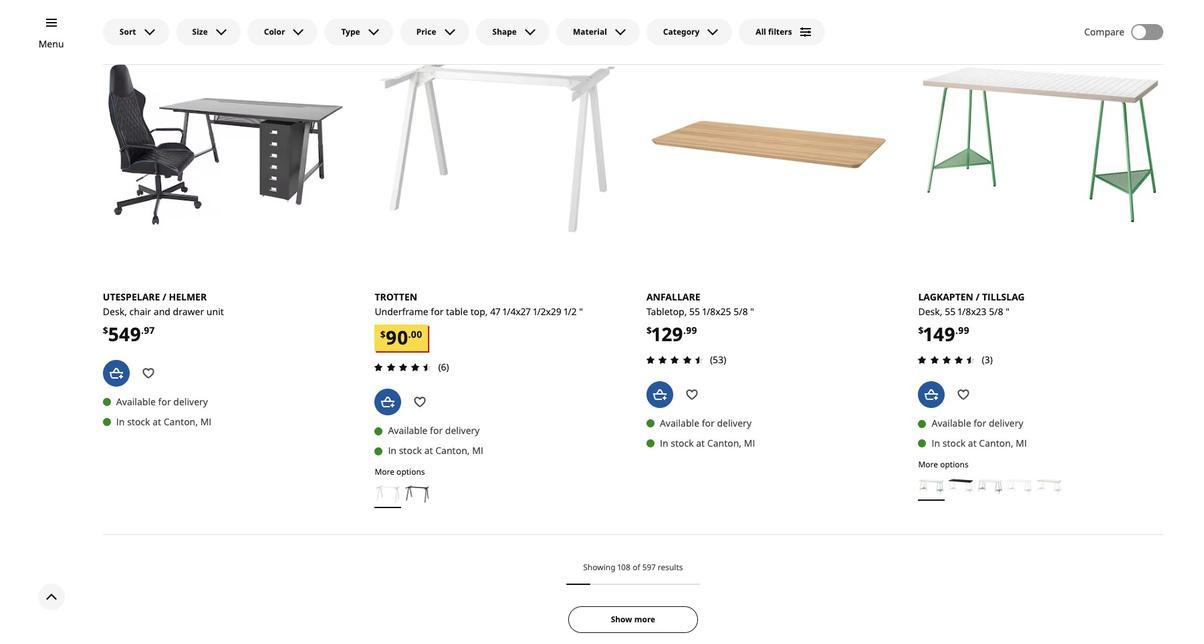 Task type: locate. For each thing, give the bounding box(es) containing it.
canton, for 149
[[979, 437, 1013, 450]]

available for delivery for 549
[[116, 396, 208, 408]]

5/8 down tillslag
[[989, 305, 1003, 318]]

in stock at canton, mi for 129
[[660, 437, 755, 450]]

1/2x29
[[533, 305, 561, 318]]

desk,
[[103, 305, 127, 318], [918, 305, 942, 318]]

" right 1/2
[[579, 305, 583, 318]]

mi
[[200, 416, 212, 428], [744, 437, 755, 450], [1016, 437, 1027, 450], [472, 445, 483, 457]]

2 55 from the left
[[945, 305, 956, 318]]

all
[[756, 26, 766, 37]]

available for delivery for 149
[[932, 417, 1023, 430]]

available
[[116, 396, 156, 408], [660, 417, 699, 430], [932, 417, 971, 430], [388, 425, 428, 437]]

99 inside anfallare tabletop, 55 1/8x25 5/8 " $ 129 . 99
[[686, 325, 697, 337]]

for inside trotten underframe for table top, 47 1/4x27 1/2x29 1/2 "
[[431, 305, 444, 318]]

more for (6)
[[375, 467, 394, 478]]

1 horizontal spatial 55
[[945, 305, 956, 318]]

/ up and at the left top
[[162, 291, 166, 303]]

stock
[[127, 416, 150, 428], [671, 437, 694, 450], [943, 437, 966, 450], [399, 445, 422, 457]]

sort button
[[103, 19, 169, 45]]

type
[[341, 26, 360, 37]]

available for delivery
[[116, 396, 208, 408], [660, 417, 752, 430], [932, 417, 1023, 430], [388, 425, 480, 437]]

(3)
[[982, 354, 993, 366]]

top,
[[471, 305, 488, 318]]

1 horizontal spatial "
[[750, 305, 754, 318]]

in stock at canton, mi
[[116, 416, 212, 428], [660, 437, 755, 450], [932, 437, 1027, 450], [388, 445, 483, 457]]

shape button
[[476, 19, 550, 45]]

underframe
[[375, 305, 428, 318]]

for for 149
[[974, 417, 986, 430]]

99 right 129 at the right bottom of page
[[686, 325, 697, 337]]

in
[[116, 416, 125, 428], [660, 437, 668, 450], [932, 437, 940, 450], [388, 445, 397, 457]]

more options for (3)
[[918, 459, 969, 471]]

1 55 from the left
[[689, 305, 700, 318]]

trotten underframe for table top, 47 1/4x27 1/2x29 1/2 "
[[375, 291, 583, 318]]

stock for 129
[[671, 437, 694, 450]]

color button
[[247, 19, 318, 45]]

for for 549
[[158, 396, 171, 408]]

97
[[144, 325, 154, 337]]

2 horizontal spatial "
[[1006, 305, 1010, 318]]

. inside utespelare / helmer desk, chair and drawer unit $ 549 . 97
[[141, 325, 144, 337]]

. down tabletop, on the top right of page
[[683, 325, 686, 337]]

(53)
[[710, 354, 726, 366]]

$ down tabletop, on the top right of page
[[646, 325, 652, 337]]

/ inside lagkapten / tillslag desk, 55 1/8x23 5/8 " $ 149 . 99
[[976, 291, 980, 303]]

/ inside utespelare / helmer desk, chair and drawer unit $ 549 . 97
[[162, 291, 166, 303]]

desk, inside lagkapten / tillslag desk, 55 1/8x23 5/8 " $ 149 . 99
[[918, 305, 942, 318]]

anfallare tabletop, 55 1/8x25 5/8 " $ 129 . 99
[[646, 291, 754, 347]]

3 " from the left
[[1006, 305, 1010, 318]]

lagkapten / tillslag desk, 55 1/8x23 5/8 " $ 149 . 99
[[918, 291, 1025, 347]]

of
[[633, 562, 640, 574]]

1 5/8 from the left
[[734, 305, 748, 318]]

available for 549
[[116, 396, 156, 408]]

material
[[573, 26, 607, 37]]

1 desk, from the left
[[103, 305, 127, 318]]

" down tillslag
[[1006, 305, 1010, 318]]

1 horizontal spatial 99
[[958, 325, 969, 337]]

0 horizontal spatial more options
[[375, 467, 425, 478]]

mi for 549
[[200, 416, 212, 428]]

/
[[162, 291, 166, 303], [976, 291, 980, 303]]

available for 149
[[932, 417, 971, 430]]

0 horizontal spatial desk,
[[103, 305, 127, 318]]

0 horizontal spatial 5/8
[[734, 305, 748, 318]]

. down "chair"
[[141, 325, 144, 337]]

1 horizontal spatial options
[[940, 459, 969, 471]]

/ up 1/8x23
[[976, 291, 980, 303]]

canton, for 129
[[707, 437, 742, 450]]

shape
[[492, 26, 517, 37]]

menu button
[[39, 37, 64, 51]]

for
[[431, 305, 444, 318], [158, 396, 171, 408], [702, 417, 715, 430], [974, 417, 986, 430], [430, 425, 443, 437]]

1/4x27
[[503, 305, 531, 318]]

size button
[[176, 19, 241, 45]]

review: 4.7 out of 5 stars. total reviews: 6 image
[[371, 360, 436, 376]]

.
[[141, 325, 144, 337], [683, 325, 686, 337], [955, 325, 958, 337], [408, 328, 411, 341]]

597
[[642, 562, 656, 574]]

1 " from the left
[[750, 305, 754, 318]]

. down 1/8x23
[[955, 325, 958, 337]]

$ down utespelare
[[103, 325, 108, 337]]

at
[[153, 416, 161, 428], [696, 437, 705, 450], [968, 437, 977, 450], [424, 445, 433, 457]]

$ down underframe
[[380, 328, 386, 341]]

in for 149
[[932, 437, 940, 450]]

$
[[103, 325, 108, 337], [646, 325, 652, 337], [918, 325, 924, 337], [380, 328, 386, 341]]

00
[[411, 328, 422, 341]]

canton,
[[164, 416, 198, 428], [707, 437, 742, 450], [979, 437, 1013, 450], [435, 445, 470, 457]]

material button
[[556, 19, 640, 45]]

1 horizontal spatial desk,
[[918, 305, 942, 318]]

$ up review: 4.7 out of 5 stars. total reviews: 3 image
[[918, 325, 924, 337]]

0 horizontal spatial 55
[[689, 305, 700, 318]]

stock for 149
[[943, 437, 966, 450]]

$ inside utespelare / helmer desk, chair and drawer unit $ 549 . 97
[[103, 325, 108, 337]]

2 99 from the left
[[958, 325, 969, 337]]

unit
[[206, 305, 224, 318]]

0 horizontal spatial /
[[162, 291, 166, 303]]

delivery for 129
[[717, 417, 752, 430]]

55 down 'lagkapten'
[[945, 305, 956, 318]]

more options
[[918, 459, 969, 471], [375, 467, 425, 478]]

0 horizontal spatial more
[[375, 467, 394, 478]]

/ for 549
[[162, 291, 166, 303]]

5/8
[[734, 305, 748, 318], [989, 305, 1003, 318]]

more options for (6)
[[375, 467, 425, 478]]

delivery
[[173, 396, 208, 408], [717, 417, 752, 430], [989, 417, 1023, 430], [445, 425, 480, 437]]

anfallare
[[646, 291, 700, 303]]

options
[[940, 459, 969, 471], [397, 467, 425, 478]]

1 horizontal spatial 5/8
[[989, 305, 1003, 318]]

. down underframe
[[408, 328, 411, 341]]

lagkapten
[[918, 291, 973, 303]]

desk, for 549
[[103, 305, 127, 318]]

2 desk, from the left
[[918, 305, 942, 318]]

desk, down 'lagkapten'
[[918, 305, 942, 318]]

"
[[750, 305, 754, 318], [579, 305, 583, 318], [1006, 305, 1010, 318]]

. inside anfallare tabletop, 55 1/8x25 5/8 " $ 129 . 99
[[683, 325, 686, 337]]

delivery for 549
[[173, 396, 208, 408]]

filters
[[768, 26, 792, 37]]

1 horizontal spatial more
[[918, 459, 938, 471]]

99
[[686, 325, 697, 337], [958, 325, 969, 337]]

chair
[[129, 305, 151, 318]]

category button
[[646, 19, 732, 45]]

delivery for 149
[[989, 417, 1023, 430]]

0 horizontal spatial 99
[[686, 325, 697, 337]]

1 / from the left
[[162, 291, 166, 303]]

desk, inside utespelare / helmer desk, chair and drawer unit $ 549 . 97
[[103, 305, 127, 318]]

more
[[918, 459, 938, 471], [375, 467, 394, 478]]

2 " from the left
[[579, 305, 583, 318]]

99 down 1/8x23
[[958, 325, 969, 337]]

(6)
[[438, 361, 449, 374]]

1 horizontal spatial more options
[[918, 459, 969, 471]]

2 5/8 from the left
[[989, 305, 1003, 318]]

options for (3)
[[940, 459, 969, 471]]

47
[[490, 305, 500, 318]]

size
[[192, 26, 208, 37]]

desk, down utespelare
[[103, 305, 127, 318]]

0 horizontal spatial "
[[579, 305, 583, 318]]

5/8 right 1/8x25
[[734, 305, 748, 318]]

" right 1/8x25
[[750, 305, 754, 318]]

1 99 from the left
[[686, 325, 697, 337]]

2 / from the left
[[976, 291, 980, 303]]

table
[[446, 305, 468, 318]]

trotten
[[375, 291, 417, 303]]

stock for 549
[[127, 416, 150, 428]]

90
[[386, 325, 408, 350]]

tillslag
[[982, 291, 1025, 303]]

0 horizontal spatial options
[[397, 467, 425, 478]]

menu
[[39, 37, 64, 50]]

compare
[[1084, 25, 1125, 38]]

$ inside anfallare tabletop, 55 1/8x25 5/8 " $ 129 . 99
[[646, 325, 652, 337]]

show more
[[611, 614, 655, 626]]

category
[[663, 26, 700, 37]]

5/8 inside anfallare tabletop, 55 1/8x25 5/8 " $ 129 . 99
[[734, 305, 748, 318]]

1 horizontal spatial /
[[976, 291, 980, 303]]

55 left 1/8x25
[[689, 305, 700, 318]]

55
[[689, 305, 700, 318], [945, 305, 956, 318]]



Task type: describe. For each thing, give the bounding box(es) containing it.
showing
[[583, 562, 616, 574]]

color
[[264, 26, 285, 37]]

review: 4.5 out of 5 stars. total reviews: 53 image
[[642, 352, 707, 368]]

549
[[108, 321, 141, 347]]

utespelare
[[103, 291, 160, 303]]

99 inside lagkapten / tillslag desk, 55 1/8x23 5/8 " $ 149 . 99
[[958, 325, 969, 337]]

tabletop,
[[646, 305, 687, 318]]

sort
[[120, 26, 136, 37]]

at for 129
[[696, 437, 705, 450]]

price
[[416, 26, 436, 37]]

1/2
[[564, 305, 577, 318]]

" inside lagkapten / tillslag desk, 55 1/8x23 5/8 " $ 149 . 99
[[1006, 305, 1010, 318]]

in stock at canton, mi for 549
[[116, 416, 212, 428]]

in for 549
[[116, 416, 125, 428]]

1/8x23
[[958, 305, 987, 318]]

show more button
[[568, 607, 698, 634]]

showing 108 of 597 results
[[583, 562, 683, 574]]

108
[[618, 562, 631, 574]]

available for 129
[[660, 417, 699, 430]]

review: 4.7 out of 5 stars. total reviews: 3 image
[[914, 352, 979, 368]]

1/8x25
[[703, 305, 731, 318]]

$ inside $ 90 . 00
[[380, 328, 386, 341]]

desk, for 149
[[918, 305, 942, 318]]

available for delivery for 129
[[660, 417, 752, 430]]

at for 549
[[153, 416, 161, 428]]

55 inside anfallare tabletop, 55 1/8x25 5/8 " $ 129 . 99
[[689, 305, 700, 318]]

149
[[924, 321, 955, 347]]

5/8 inside lagkapten / tillslag desk, 55 1/8x23 5/8 " $ 149 . 99
[[989, 305, 1003, 318]]

55 inside lagkapten / tillslag desk, 55 1/8x23 5/8 " $ 149 . 99
[[945, 305, 956, 318]]

utespelare / helmer desk, chair and drawer unit $ 549 . 97
[[103, 291, 224, 347]]

canton, for 549
[[164, 416, 198, 428]]

$ inside lagkapten / tillslag desk, 55 1/8x23 5/8 " $ 149 . 99
[[918, 325, 924, 337]]

mi for 129
[[744, 437, 755, 450]]

$ 90 . 00
[[380, 325, 422, 350]]

. inside $ 90 . 00
[[408, 328, 411, 341]]

129
[[652, 321, 683, 347]]

in stock at canton, mi for 149
[[932, 437, 1027, 450]]

/ for 149
[[976, 291, 980, 303]]

results
[[658, 562, 683, 574]]

for for 129
[[702, 417, 715, 430]]

. inside lagkapten / tillslag desk, 55 1/8x23 5/8 " $ 149 . 99
[[955, 325, 958, 337]]

drawer
[[173, 305, 204, 318]]

in for 129
[[660, 437, 668, 450]]

price button
[[400, 19, 469, 45]]

more
[[634, 614, 655, 626]]

all filters
[[756, 26, 792, 37]]

mi for 149
[[1016, 437, 1027, 450]]

all filters button
[[739, 19, 825, 45]]

more for (3)
[[918, 459, 938, 471]]

" inside anfallare tabletop, 55 1/8x25 5/8 " $ 129 . 99
[[750, 305, 754, 318]]

and
[[154, 305, 170, 318]]

" inside trotten underframe for table top, 47 1/4x27 1/2x29 1/2 "
[[579, 305, 583, 318]]

helmer
[[169, 291, 207, 303]]

type button
[[325, 19, 393, 45]]

options for (6)
[[397, 467, 425, 478]]

show
[[611, 614, 632, 626]]

at for 149
[[968, 437, 977, 450]]



Task type: vqa. For each thing, say whether or not it's contained in the screenshot.
549 At
yes



